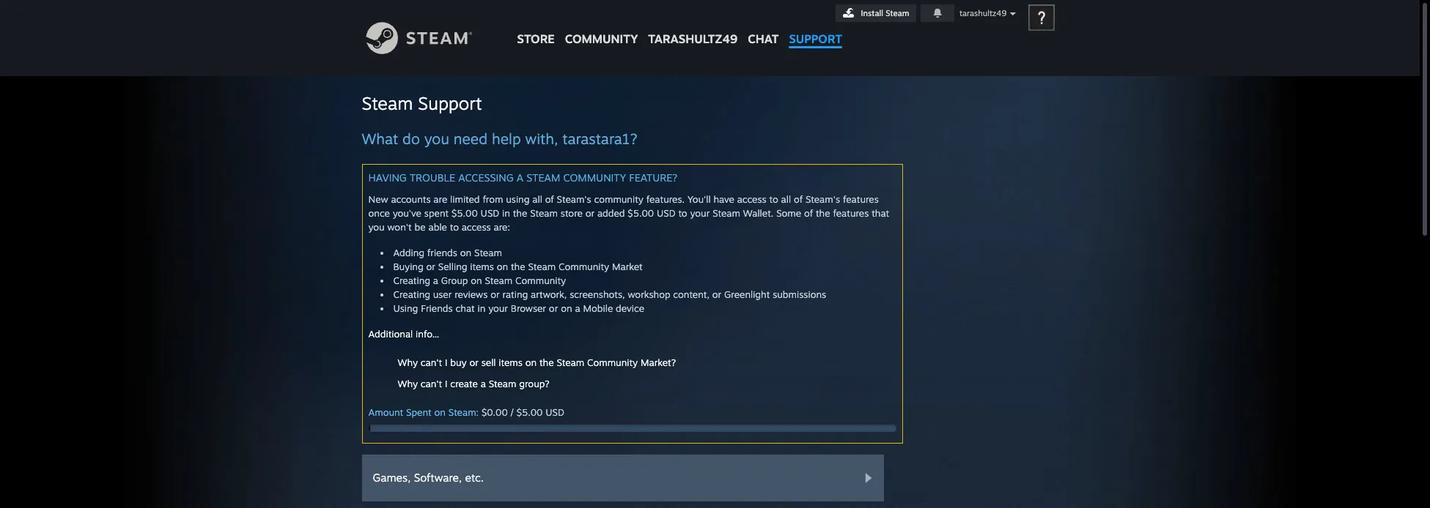 Task type: vqa. For each thing, say whether or not it's contained in the screenshot.
to to the middle
yes



Task type: describe. For each thing, give the bounding box(es) containing it.
why can't i buy or sell items on the steam community market?
[[398, 357, 676, 369]]

chat
[[456, 303, 475, 315]]

in inside adding friends on steam buying or selling items on the steam community market creating a group on steam community creating user reviews or rating artwork, screenshots, workshop content, or greenlight submissions using friends chat in your browser or on a mobile device
[[478, 303, 486, 315]]

need
[[454, 130, 488, 148]]

store link
[[512, 0, 560, 53]]

0 horizontal spatial $5.00
[[452, 207, 478, 219]]

from
[[483, 194, 503, 205]]

a up the user
[[433, 275, 438, 287]]

group?
[[519, 378, 550, 390]]

friends
[[427, 247, 457, 259]]

won't
[[387, 221, 412, 233]]

steam inside "link"
[[489, 378, 516, 390]]

accessing
[[458, 172, 514, 184]]

or down artwork,
[[549, 303, 558, 315]]

why can't i buy or sell items on the steam community market? link
[[398, 356, 896, 370]]

with,
[[525, 130, 558, 148]]

on right spent
[[434, 407, 446, 419]]

tarashultz49 link
[[643, 0, 743, 53]]

the right some
[[816, 207, 830, 219]]

tarashultz49 inside tarashultz49 link
[[648, 32, 738, 46]]

amount
[[368, 407, 403, 419]]

install
[[861, 8, 883, 18]]

are:
[[494, 221, 510, 233]]

group
[[441, 275, 468, 287]]

limited
[[450, 194, 480, 205]]

1 horizontal spatial tarashultz49
[[960, 8, 1007, 18]]

steam down mobile
[[557, 357, 584, 369]]

greenlight
[[724, 289, 770, 301]]

on up the rating
[[497, 261, 508, 273]]

or down friends
[[426, 261, 435, 273]]

new
[[368, 194, 388, 205]]

steam:
[[449, 407, 479, 419]]

games,
[[373, 471, 411, 485]]

2 horizontal spatial of
[[804, 207, 813, 219]]

install steam
[[861, 8, 909, 18]]

0 horizontal spatial of
[[545, 194, 554, 205]]

/
[[511, 407, 514, 419]]

some
[[776, 207, 801, 219]]

1 creating from the top
[[393, 275, 430, 287]]

additional
[[368, 328, 413, 340]]

on down artwork,
[[561, 303, 572, 315]]

why can't i create a steam group?
[[398, 378, 550, 390]]

content,
[[673, 289, 710, 301]]

games, software, etc.
[[373, 471, 484, 485]]

sell
[[481, 357, 496, 369]]

1 vertical spatial features
[[833, 207, 869, 219]]

create
[[450, 378, 478, 390]]

2 horizontal spatial $5.00
[[628, 207, 654, 219]]

steam support link
[[362, 92, 482, 114]]

using
[[393, 303, 418, 315]]

2 horizontal spatial to
[[769, 194, 778, 205]]

steam up the rating
[[485, 275, 513, 287]]

0 vertical spatial you
[[424, 130, 449, 148]]

chat link
[[743, 0, 784, 50]]

workshop
[[628, 289, 670, 301]]

a inside "link"
[[481, 378, 486, 390]]

games, software, etc. link
[[362, 455, 884, 502]]

community link
[[560, 0, 643, 53]]

community up screenshots,
[[559, 261, 609, 273]]

market
[[612, 261, 643, 273]]

why for why can't i buy or sell items on the steam community market?
[[398, 357, 418, 369]]

1 horizontal spatial usd
[[546, 407, 564, 419]]

your inside new accounts are limited from using all of steam's community features. you'll have access to all of steam's features once you've spent $5.00 usd in the steam store or added $5.00 usd to your steam wallet.  some of the features that you won't be able to access are:
[[690, 207, 710, 219]]

on up selling
[[460, 247, 472, 259]]

community up why can't i create a steam group? "link"
[[587, 357, 638, 369]]

1 all from the left
[[532, 194, 542, 205]]

install steam link
[[835, 4, 916, 22]]

what do you need help with, tarastara1?
[[362, 130, 638, 148]]

on up reviews
[[471, 275, 482, 287]]

1 vertical spatial to
[[678, 207, 687, 219]]

support link
[[784, 0, 848, 53]]

amount spent on steam: $0.00 / $5.00 usd
[[368, 407, 564, 419]]

browser
[[511, 303, 546, 315]]

you'll
[[688, 194, 711, 205]]

1 steam's from the left
[[557, 194, 591, 205]]

steam up what
[[362, 92, 413, 114]]

market?
[[641, 357, 676, 369]]

the up group?
[[540, 357, 554, 369]]

2 vertical spatial to
[[450, 221, 459, 233]]

having
[[368, 172, 407, 184]]

or left the rating
[[491, 289, 500, 301]]

i for create
[[445, 378, 448, 390]]

friends
[[421, 303, 453, 315]]

selling
[[438, 261, 467, 273]]

once
[[368, 207, 390, 219]]

have
[[714, 194, 735, 205]]



Task type: locate. For each thing, give the bounding box(es) containing it.
0 horizontal spatial your
[[488, 303, 508, 315]]

access up wallet.
[[737, 194, 767, 205]]

items right selling
[[470, 261, 494, 273]]

you've
[[393, 207, 422, 219]]

you down once
[[368, 221, 385, 233]]

i
[[445, 357, 448, 369], [445, 378, 448, 390]]

community
[[594, 194, 644, 205]]

your
[[690, 207, 710, 219], [488, 303, 508, 315]]

steam up using
[[527, 172, 560, 184]]

on
[[460, 247, 472, 259], [497, 261, 508, 273], [471, 275, 482, 287], [561, 303, 572, 315], [525, 357, 537, 369], [434, 407, 446, 419]]

steam down "sell"
[[489, 378, 516, 390]]

why down "additional info..."
[[398, 357, 418, 369]]

buy
[[450, 357, 467, 369]]

a
[[517, 172, 524, 184], [433, 275, 438, 287], [575, 303, 580, 315], [481, 378, 486, 390]]

1 vertical spatial your
[[488, 303, 508, 315]]

to down the features.
[[678, 207, 687, 219]]

1 vertical spatial can't
[[421, 378, 442, 390]]

to right 'able'
[[450, 221, 459, 233]]

features
[[843, 194, 879, 205], [833, 207, 869, 219]]

1 i from the top
[[445, 357, 448, 369]]

1 vertical spatial i
[[445, 378, 448, 390]]

in right chat at the bottom left
[[478, 303, 486, 315]]

i for buy
[[445, 357, 448, 369]]

having trouble accessing a steam community feature?
[[368, 172, 678, 184]]

in
[[502, 207, 510, 219], [478, 303, 486, 315]]

1 why from the top
[[398, 357, 418, 369]]

1 horizontal spatial in
[[502, 207, 510, 219]]

why up spent
[[398, 378, 418, 390]]

steam down have
[[713, 207, 740, 219]]

do
[[403, 130, 420, 148]]

additional info... link
[[368, 328, 439, 340]]

spent
[[406, 407, 432, 419]]

1 horizontal spatial you
[[424, 130, 449, 148]]

steam left store
[[530, 207, 558, 219]]

0 vertical spatial why
[[398, 357, 418, 369]]

spent
[[424, 207, 449, 219]]

new accounts are limited from using all of steam's community features. you'll have access to all of steam's features once you've spent $5.00 usd in the steam store or added $5.00 usd to your steam wallet.  some of the features that you won't be able to access are:
[[368, 194, 889, 233]]

0 vertical spatial i
[[445, 357, 448, 369]]

the
[[513, 207, 527, 219], [816, 207, 830, 219], [511, 261, 525, 273], [540, 357, 554, 369]]

why inside why can't i create a steam group? "link"
[[398, 378, 418, 390]]

adding
[[393, 247, 424, 259]]

1 vertical spatial in
[[478, 303, 486, 315]]

1 horizontal spatial steam's
[[806, 194, 840, 205]]

1 vertical spatial tarashultz49
[[648, 32, 738, 46]]

0 horizontal spatial all
[[532, 194, 542, 205]]

2 all from the left
[[781, 194, 791, 205]]

added
[[597, 207, 625, 219]]

access
[[737, 194, 767, 205], [462, 221, 491, 233]]

1 vertical spatial why
[[398, 378, 418, 390]]

1 vertical spatial creating
[[393, 289, 430, 301]]

store
[[561, 207, 583, 219]]

features left that
[[833, 207, 869, 219]]

adding friends on steam buying or selling items on the steam community market creating a group on steam community creating user reviews or rating artwork, screenshots, workshop content, or greenlight submissions using friends chat in your browser or on a mobile device
[[393, 247, 826, 315]]

a up using
[[517, 172, 524, 184]]

your down the rating
[[488, 303, 508, 315]]

creating
[[393, 275, 430, 287], [393, 289, 430, 301]]

to up some
[[769, 194, 778, 205]]

1 horizontal spatial to
[[678, 207, 687, 219]]

1 horizontal spatial your
[[690, 207, 710, 219]]

0 horizontal spatial tarashultz49
[[648, 32, 738, 46]]

all right using
[[532, 194, 542, 205]]

all up some
[[781, 194, 791, 205]]

the up the rating
[[511, 261, 525, 273]]

$0.00
[[482, 407, 508, 419]]

user
[[433, 289, 452, 301]]

community
[[563, 172, 626, 184], [559, 261, 609, 273], [515, 275, 566, 287], [587, 357, 638, 369]]

0 horizontal spatial in
[[478, 303, 486, 315]]

steam
[[886, 8, 909, 18], [362, 92, 413, 114], [527, 172, 560, 184], [530, 207, 558, 219], [713, 207, 740, 219], [474, 247, 502, 259], [528, 261, 556, 273], [485, 275, 513, 287], [557, 357, 584, 369], [489, 378, 516, 390]]

0 vertical spatial to
[[769, 194, 778, 205]]

a left mobile
[[575, 303, 580, 315]]

artwork,
[[531, 289, 567, 301]]

1 horizontal spatial items
[[499, 357, 523, 369]]

2 i from the top
[[445, 378, 448, 390]]

$5.00 right /
[[517, 407, 543, 419]]

screenshots,
[[570, 289, 625, 301]]

or
[[586, 207, 595, 219], [426, 261, 435, 273], [491, 289, 500, 301], [712, 289, 722, 301], [549, 303, 558, 315], [469, 357, 479, 369]]

items inside adding friends on steam buying or selling items on the steam community market creating a group on steam community creating user reviews or rating artwork, screenshots, workshop content, or greenlight submissions using friends chat in your browser or on a mobile device
[[470, 261, 494, 273]]

the inside adding friends on steam buying or selling items on the steam community market creating a group on steam community creating user reviews or rating artwork, screenshots, workshop content, or greenlight submissions using friends chat in your browser or on a mobile device
[[511, 261, 525, 273]]

tarashultz49
[[960, 8, 1007, 18], [648, 32, 738, 46]]

why inside the why can't i buy or sell items on the steam community market? link
[[398, 357, 418, 369]]

steam up artwork,
[[528, 261, 556, 273]]

features up that
[[843, 194, 879, 205]]

you inside new accounts are limited from using all of steam's community features. you'll have access to all of steam's features once you've spent $5.00 usd in the steam store or added $5.00 usd to your steam wallet.  some of the features that you won't be able to access are:
[[368, 221, 385, 233]]

0 horizontal spatial access
[[462, 221, 491, 233]]

0 horizontal spatial you
[[368, 221, 385, 233]]

device
[[616, 303, 644, 315]]

software,
[[414, 471, 462, 485]]

0 vertical spatial can't
[[421, 357, 442, 369]]

$5.00
[[452, 207, 478, 219], [628, 207, 654, 219], [517, 407, 543, 419]]

all
[[532, 194, 542, 205], [781, 194, 791, 205]]

rating
[[503, 289, 528, 301]]

using
[[506, 194, 530, 205]]

1 horizontal spatial of
[[794, 194, 803, 205]]

$5.00 down limited
[[452, 207, 478, 219]]

support
[[418, 92, 482, 114]]

additional info...
[[368, 328, 439, 340]]

in up the 'are:'
[[502, 207, 510, 219]]

0 vertical spatial tarashultz49
[[960, 8, 1007, 18]]

0 horizontal spatial steam's
[[557, 194, 591, 205]]

0 vertical spatial your
[[690, 207, 710, 219]]

your down you'll
[[690, 207, 710, 219]]

1 vertical spatial you
[[368, 221, 385, 233]]

to
[[769, 194, 778, 205], [678, 207, 687, 219], [450, 221, 459, 233]]

store
[[517, 32, 555, 46]]

tarastara1?
[[562, 130, 638, 148]]

a right create
[[481, 378, 486, 390]]

creating up using
[[393, 289, 430, 301]]

1 vertical spatial items
[[499, 357, 523, 369]]

that
[[872, 207, 889, 219]]

can't for buy
[[421, 357, 442, 369]]

help
[[492, 130, 521, 148]]

can't
[[421, 357, 442, 369], [421, 378, 442, 390]]

why can't i create a steam group? link
[[398, 378, 896, 391]]

creating down buying on the bottom left
[[393, 275, 430, 287]]

of
[[545, 194, 554, 205], [794, 194, 803, 205], [804, 207, 813, 219]]

0 vertical spatial creating
[[393, 275, 430, 287]]

items right "sell"
[[499, 357, 523, 369]]

or right content, at the left bottom of page
[[712, 289, 722, 301]]

wallet.
[[743, 207, 774, 219]]

steam support
[[362, 92, 482, 114]]

info...
[[416, 328, 439, 340]]

steam right install
[[886, 8, 909, 18]]

community up artwork,
[[515, 275, 566, 287]]

support
[[789, 32, 842, 46]]

$5.00 down community at top left
[[628, 207, 654, 219]]

steam's
[[557, 194, 591, 205], [806, 194, 840, 205]]

be
[[415, 221, 426, 233]]

features.
[[646, 194, 685, 205]]

on up group?
[[525, 357, 537, 369]]

community up community at top left
[[563, 172, 626, 184]]

i left the buy
[[445, 357, 448, 369]]

or right store
[[586, 207, 595, 219]]

of right some
[[804, 207, 813, 219]]

0 horizontal spatial items
[[470, 261, 494, 273]]

trouble
[[410, 172, 455, 184]]

of right using
[[545, 194, 554, 205]]

or left "sell"
[[469, 357, 479, 369]]

accounts
[[391, 194, 431, 205]]

of up some
[[794, 194, 803, 205]]

reviews
[[455, 289, 488, 301]]

1 horizontal spatial all
[[781, 194, 791, 205]]

can't for create
[[421, 378, 442, 390]]

usd down from
[[481, 207, 499, 219]]

0 vertical spatial items
[[470, 261, 494, 273]]

buying
[[393, 261, 424, 273]]

community
[[565, 32, 638, 46]]

2 why from the top
[[398, 378, 418, 390]]

the down using
[[513, 207, 527, 219]]

able
[[428, 221, 447, 233]]

mobile
[[583, 303, 613, 315]]

1 horizontal spatial access
[[737, 194, 767, 205]]

can't left the buy
[[421, 357, 442, 369]]

why for why can't i create a steam group?
[[398, 378, 418, 390]]

1 horizontal spatial $5.00
[[517, 407, 543, 419]]

can't inside "link"
[[421, 378, 442, 390]]

2 horizontal spatial usd
[[657, 207, 676, 219]]

2 steam's from the left
[[806, 194, 840, 205]]

usd down group?
[[546, 407, 564, 419]]

access left the 'are:'
[[462, 221, 491, 233]]

0 vertical spatial access
[[737, 194, 767, 205]]

or inside new accounts are limited from using all of steam's community features. you'll have access to all of steam's features once you've spent $5.00 usd in the steam store or added $5.00 usd to your steam wallet.  some of the features that you won't be able to access are:
[[586, 207, 595, 219]]

2 creating from the top
[[393, 289, 430, 301]]

1 vertical spatial access
[[462, 221, 491, 233]]

your inside adding friends on steam buying or selling items on the steam community market creating a group on steam community creating user reviews or rating artwork, screenshots, workshop content, or greenlight submissions using friends chat in your browser or on a mobile device
[[488, 303, 508, 315]]

usd
[[481, 207, 499, 219], [657, 207, 676, 219], [546, 407, 564, 419]]

etc.
[[465, 471, 484, 485]]

you right do
[[424, 130, 449, 148]]

2 can't from the top
[[421, 378, 442, 390]]

are
[[434, 194, 447, 205]]

what
[[362, 130, 398, 148]]

i inside "link"
[[445, 378, 448, 390]]

can't up spent
[[421, 378, 442, 390]]

0 horizontal spatial to
[[450, 221, 459, 233]]

i left create
[[445, 378, 448, 390]]

in inside new accounts are limited from using all of steam's community features. you'll have access to all of steam's features once you've spent $5.00 usd in the steam store or added $5.00 usd to your steam wallet.  some of the features that you won't be able to access are:
[[502, 207, 510, 219]]

usd down the features.
[[657, 207, 676, 219]]

0 vertical spatial in
[[502, 207, 510, 219]]

submissions
[[773, 289, 826, 301]]

you
[[424, 130, 449, 148], [368, 221, 385, 233]]

feature?
[[629, 172, 678, 184]]

0 vertical spatial features
[[843, 194, 879, 205]]

0 horizontal spatial usd
[[481, 207, 499, 219]]

chat
[[748, 32, 779, 46]]

steam down the 'are:'
[[474, 247, 502, 259]]

1 can't from the top
[[421, 357, 442, 369]]



